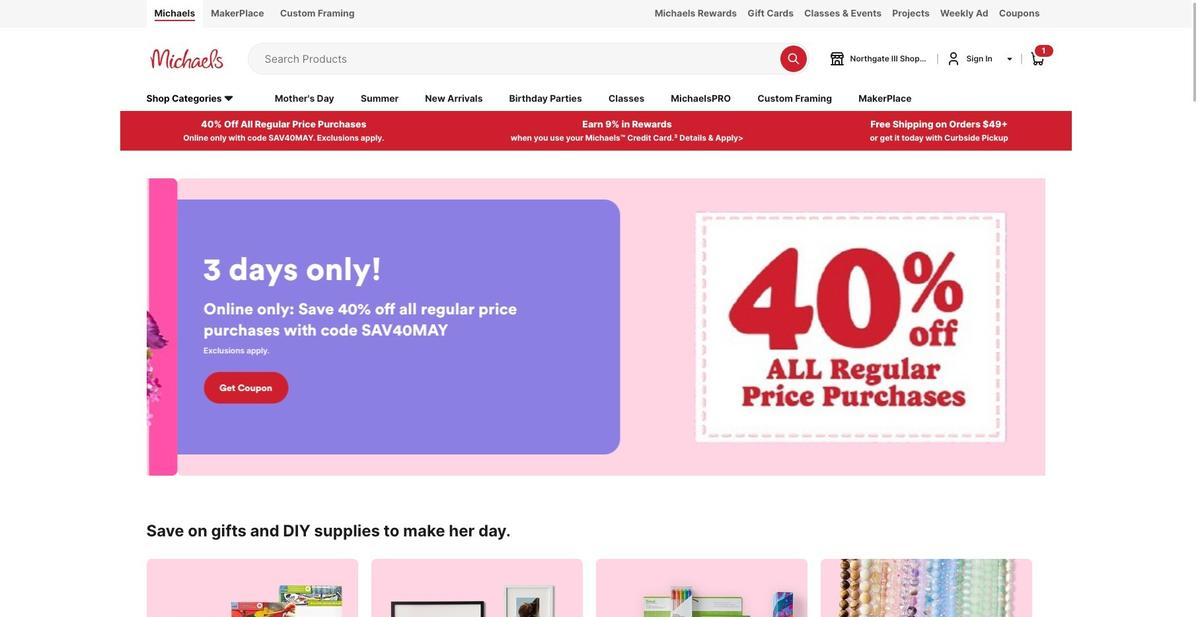 Task type: locate. For each thing, give the bounding box(es) containing it.
Search Input field
[[265, 44, 774, 74]]

six white canvases in assorted sizes image
[[146, 559, 358, 617]]

search button image
[[787, 52, 800, 65]]

brown, purple, blue and green rows of assorted beads image
[[821, 559, 1032, 617]]

woman holding bouquet of orange, purple and blue flowers with make mom's day sale logo on pink background image
[[0, 178, 169, 476]]

0% off all regular price purchases image
[[169, 178, 1068, 476]]



Task type: describe. For each thing, give the bounding box(es) containing it.
three wood frames on pink background image
[[371, 559, 583, 617]]

vinyl, cutting mat, and weeding tools image
[[596, 559, 807, 617]]



Task type: vqa. For each thing, say whether or not it's contained in the screenshot.
Apparel Crafts
no



